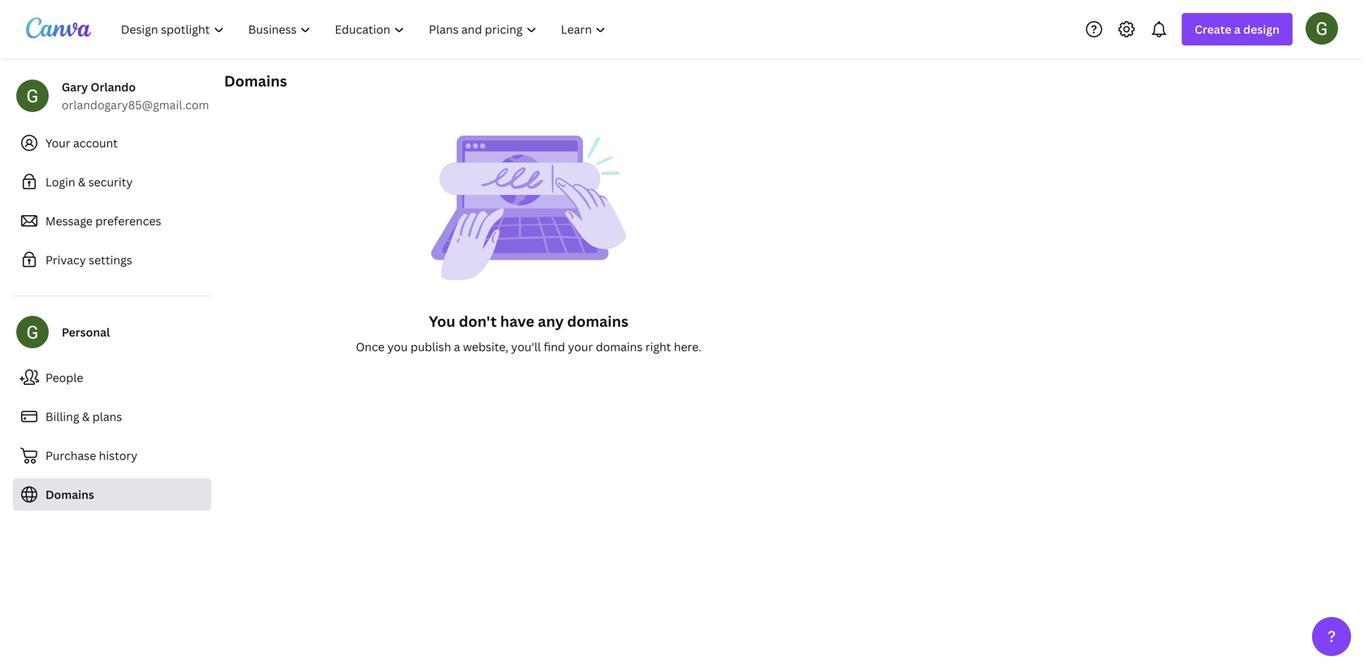 Task type: vqa. For each thing, say whether or not it's contained in the screenshot.
BILLING
yes



Task type: locate. For each thing, give the bounding box(es) containing it.
domains inside domains link
[[45, 487, 94, 502]]

here.
[[674, 339, 701, 354]]

0 horizontal spatial a
[[454, 339, 460, 354]]

gary orlando orlandogary85@gmail.com
[[62, 79, 209, 112]]

a left design
[[1234, 22, 1241, 37]]

&
[[78, 174, 86, 190], [82, 409, 90, 424]]

create
[[1195, 22, 1232, 37]]

domains right your
[[596, 339, 643, 354]]

0 vertical spatial domains
[[224, 71, 287, 91]]

domains up your
[[567, 311, 628, 331]]

preferences
[[95, 213, 161, 229]]

0 vertical spatial domains
[[567, 311, 628, 331]]

message preferences link
[[13, 205, 211, 237]]

orlando
[[91, 79, 136, 95]]

create a design
[[1195, 22, 1280, 37]]

have
[[500, 311, 534, 331]]

you'll
[[511, 339, 541, 354]]

top level navigation element
[[110, 13, 620, 45]]

people
[[45, 370, 83, 385]]

privacy settings
[[45, 252, 132, 268]]

a
[[1234, 22, 1241, 37], [454, 339, 460, 354]]

0 vertical spatial &
[[78, 174, 86, 190]]

login & security
[[45, 174, 133, 190]]

0 horizontal spatial domains
[[45, 487, 94, 502]]

your account
[[45, 135, 118, 151]]

security
[[88, 174, 133, 190]]

orlandogary85@gmail.com
[[62, 97, 209, 112]]

& right login
[[78, 174, 86, 190]]

& left the plans
[[82, 409, 90, 424]]

privacy settings link
[[13, 244, 211, 276]]

personal
[[62, 324, 110, 340]]

gary
[[62, 79, 88, 95]]

1 horizontal spatial domains
[[224, 71, 287, 91]]

1 vertical spatial &
[[82, 409, 90, 424]]

1 vertical spatial domains
[[45, 487, 94, 502]]

once
[[356, 339, 385, 354]]

domains
[[224, 71, 287, 91], [45, 487, 94, 502]]

domains
[[567, 311, 628, 331], [596, 339, 643, 354]]

login & security link
[[13, 166, 211, 198]]

1 horizontal spatial a
[[1234, 22, 1241, 37]]

any
[[538, 311, 564, 331]]

your account link
[[13, 127, 211, 159]]

1 vertical spatial a
[[454, 339, 460, 354]]

create a design button
[[1182, 13, 1293, 45]]

a inside you don't have any domains once you publish a website, you'll find your domains right here.
[[454, 339, 460, 354]]

you don't have any domains once you publish a website, you'll find your domains right here.
[[356, 311, 701, 354]]

a right publish
[[454, 339, 460, 354]]

find
[[544, 339, 565, 354]]

website,
[[463, 339, 508, 354]]

people link
[[13, 361, 211, 394]]

0 vertical spatial a
[[1234, 22, 1241, 37]]



Task type: describe. For each thing, give the bounding box(es) containing it.
gary orlando image
[[1306, 12, 1338, 44]]

you
[[387, 339, 408, 354]]

& for billing
[[82, 409, 90, 424]]

account
[[73, 135, 118, 151]]

& for login
[[78, 174, 86, 190]]

billing
[[45, 409, 79, 424]]

billing & plans link
[[13, 400, 211, 433]]

privacy
[[45, 252, 86, 268]]

settings
[[89, 252, 132, 268]]

purchase
[[45, 448, 96, 463]]

a inside dropdown button
[[1234, 22, 1241, 37]]

purchase history link
[[13, 439, 211, 472]]

purchase history
[[45, 448, 137, 463]]

publish
[[411, 339, 451, 354]]

plans
[[92, 409, 122, 424]]

history
[[99, 448, 137, 463]]

message preferences
[[45, 213, 161, 229]]

right
[[645, 339, 671, 354]]

your
[[568, 339, 593, 354]]

your
[[45, 135, 70, 151]]

message
[[45, 213, 93, 229]]

billing & plans
[[45, 409, 122, 424]]

login
[[45, 174, 75, 190]]

you
[[429, 311, 455, 331]]

don't
[[459, 311, 497, 331]]

domains link
[[13, 478, 211, 511]]

1 vertical spatial domains
[[596, 339, 643, 354]]

design
[[1243, 22, 1280, 37]]



